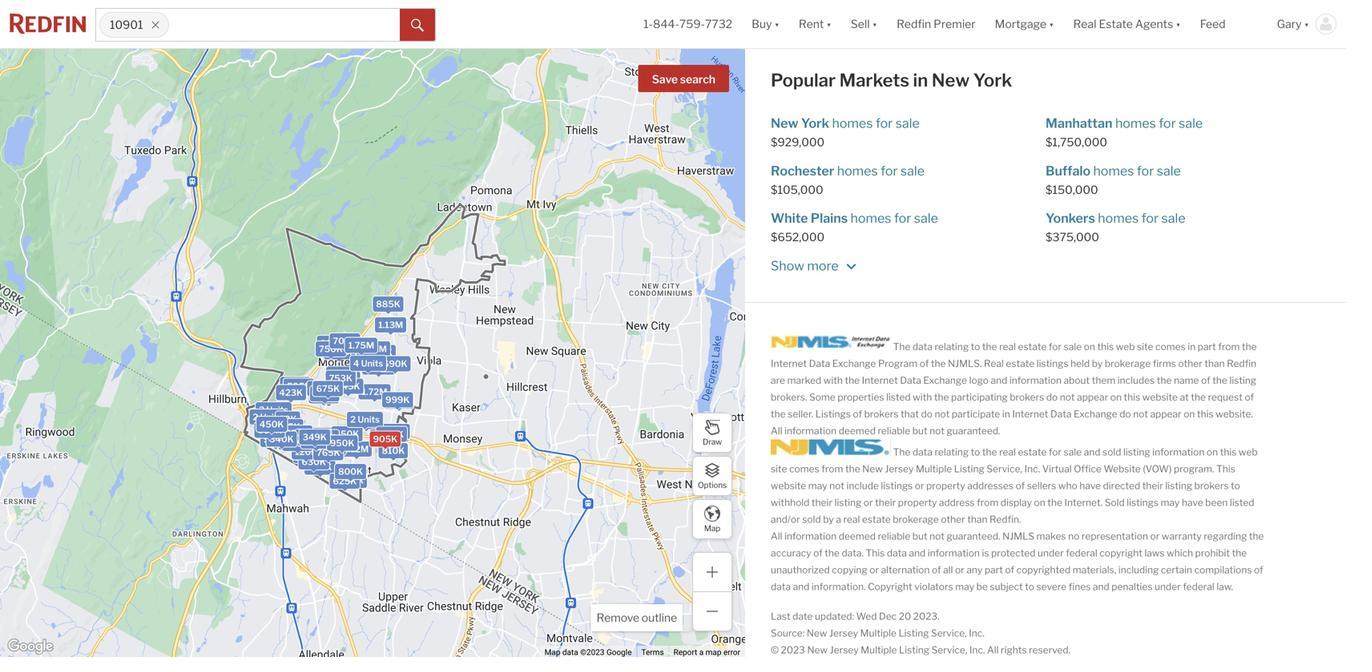 Task type: locate. For each thing, give the bounding box(es) containing it.
0 vertical spatial multiple
[[916, 463, 953, 475]]

virtual
[[1043, 463, 1072, 475]]

2
[[259, 405, 265, 415], [253, 412, 258, 423], [350, 414, 356, 425], [299, 432, 304, 443], [302, 436, 307, 446], [302, 440, 308, 451], [303, 441, 308, 451]]

buy
[[752, 17, 772, 31]]

york down mortgage
[[974, 69, 1013, 91]]

to up addresses
[[971, 446, 981, 458]]

2 reliable from the top
[[878, 531, 911, 542]]

1 horizontal spatial listed
[[1231, 497, 1255, 509]]

than inside "the data relating to the real estate for sale and sold listing information on this web site comes from the new jersey multiple listing service, inc. virtual office website (vow) program. this website may not include listings or property addresses of sellers who have directed their listing brokers to withhold their listing or their property address from display on the internet. sold listings may have been listed and/or sold by a real estate brokerage other than redfin. all information deemed reliable but not guaranteed. njmls makes no representation or warranty regarding the accuracy of the data. this data and information is protected under federal copyright laws which prohibit the unauthorized copying or alternation of all or any part of copyrighted materials, including certain compilations of data and information. copyright violators may be subject to severe fines and penalties under federal law."
[[968, 514, 988, 525]]

this down 'request'
[[1198, 408, 1214, 420]]

sale inside buffalo homes for sale $150,000
[[1158, 163, 1182, 179]]

estate
[[1019, 341, 1047, 353], [1006, 358, 1035, 370], [1019, 446, 1047, 458], [863, 514, 891, 525]]

2 vertical spatial service,
[[932, 645, 968, 656]]

1 vertical spatial have
[[1183, 497, 1204, 509]]

1 vertical spatial real
[[1000, 446, 1017, 458]]

650k up 1.12m
[[335, 429, 359, 439]]

of up the website.
[[1245, 392, 1255, 403]]

the for program
[[894, 341, 911, 353]]

7732
[[705, 17, 733, 31]]

0 horizontal spatial 475k
[[272, 427, 295, 437]]

for inside the data relating to the real estate for sale on this web site comes in part from the internet data exchange program of the njmls. real estate listings held by brokerage firms other than redfin are marked with the internet data exchange logo and information about them includes the name of the listing brokers. some properties listed with the participating brokers do not appear on this website at the request of the seller. listings of brokers that do not participate in internet data exchange do not appear on this website. all information deemed reliable but not guaranteed.
[[1049, 341, 1062, 353]]

1 horizontal spatial redfin
[[1228, 358, 1257, 370]]

remove
[[597, 611, 640, 625]]

1 vertical spatial may
[[1161, 497, 1180, 509]]

520k
[[275, 419, 299, 429]]

may up withhold
[[809, 480, 828, 492]]

jersey inside "the data relating to the real estate for sale and sold listing information on this web site comes from the new jersey multiple listing service, inc. virtual office website (vow) program. this website may not include listings or property addresses of sellers who have directed their listing brokers to withhold their listing or their property address from display on the internet. sold listings may have been listed and/or sold by a real estate brokerage other than redfin. all information deemed reliable but not guaranteed. njmls makes no representation or warranty regarding the accuracy of the data. this data and information is protected under federal copyright laws which prohibit the unauthorized copying or alternation of all or any part of copyrighted materials, including certain compilations of data and information. copyright violators may be subject to severe fines and penalties under federal law."
[[885, 463, 914, 475]]

1 vertical spatial sold
[[803, 514, 821, 525]]

homes inside buffalo homes for sale $150,000
[[1094, 163, 1135, 179]]

by left a
[[824, 514, 834, 525]]

1 vertical spatial deemed
[[839, 531, 876, 542]]

0 horizontal spatial under
[[1038, 547, 1064, 559]]

130k
[[313, 441, 335, 452]]

part down is
[[985, 564, 1004, 576]]

2 vertical spatial all
[[988, 645, 999, 656]]

web down the website.
[[1239, 446, 1258, 458]]

0 vertical spatial part
[[1198, 341, 1217, 353]]

guaranteed. inside "the data relating to the real estate for sale and sold listing information on this web site comes from the new jersey multiple listing service, inc. virtual office website (vow) program. this website may not include listings or property addresses of sellers who have directed their listing brokers to withhold their listing or their property address from display on the internet. sold listings may have been listed and/or sold by a real estate brokerage other than redfin. all information deemed reliable but not guaranteed. njmls makes no representation or warranty regarding the accuracy of the data. this data and information is protected under federal copyright laws which prohibit the unauthorized copying or alternation of all or any part of copyrighted materials, including certain compilations of data and information. copyright violators may be subject to severe fines and penalties under federal law."
[[947, 531, 1001, 542]]

on up held
[[1085, 341, 1096, 353]]

1 horizontal spatial may
[[956, 581, 975, 593]]

homes inside yonkers homes for sale $375,000
[[1099, 211, 1139, 226]]

and up the alternation on the right of the page
[[910, 547, 926, 559]]

0 vertical spatial with
[[824, 375, 843, 386]]

fines
[[1069, 581, 1091, 593]]

this down the website.
[[1221, 446, 1237, 458]]

display
[[1001, 497, 1033, 509]]

450k up 525k
[[260, 419, 284, 430]]

reliable inside the data relating to the real estate for sale on this web site comes in part from the internet data exchange program of the njmls. real estate listings held by brokerage firms other than redfin are marked with the internet data exchange logo and information about them includes the name of the listing brokers. some properties listed with the participating brokers do not appear on this website at the request of the seller. listings of brokers that do not participate in internet data exchange do not appear on this website. all information deemed reliable but not guaranteed.
[[878, 425, 911, 437]]

internet up are
[[771, 358, 807, 370]]

the
[[983, 341, 998, 353], [1243, 341, 1258, 353], [932, 358, 946, 370], [845, 375, 860, 386], [1158, 375, 1173, 386], [1213, 375, 1228, 386], [935, 392, 950, 403], [1192, 392, 1207, 403], [771, 408, 786, 420], [983, 446, 998, 458], [846, 463, 861, 475], [1048, 497, 1063, 509], [1250, 531, 1265, 542], [825, 547, 840, 559], [1233, 547, 1248, 559]]

1 vertical spatial brokers
[[865, 408, 899, 420]]

reliable up the alternation on the right of the page
[[878, 531, 911, 542]]

0 horizontal spatial this
[[866, 547, 885, 559]]

for inside yonkers homes for sale $375,000
[[1142, 211, 1159, 226]]

for inside white plains homes for sale $652,000
[[895, 211, 912, 226]]

2 ▾ from the left
[[827, 17, 832, 31]]

their right withhold
[[812, 497, 833, 509]]

1 horizontal spatial listings
[[1037, 358, 1069, 370]]

1 reliable from the top
[[878, 425, 911, 437]]

0 horizontal spatial federal
[[1067, 547, 1098, 559]]

than
[[1205, 358, 1226, 370], [968, 514, 988, 525]]

who
[[1059, 480, 1078, 492]]

inc. up the sellers in the right of the page
[[1025, 463, 1041, 475]]

0 horizontal spatial listed
[[887, 392, 911, 403]]

homes right manhattan
[[1116, 116, 1157, 131]]

real left estate
[[1074, 17, 1097, 31]]

logo
[[970, 375, 989, 386]]

5 ▾ from the left
[[1176, 17, 1182, 31]]

popular
[[771, 69, 836, 91]]

0 vertical spatial inc.
[[1025, 463, 1041, 475]]

1 vertical spatial reliable
[[878, 531, 911, 542]]

service, inside "the data relating to the real estate for sale and sold listing information on this web site comes from the new jersey multiple listing service, inc. virtual office website (vow) program. this website may not include listings or property addresses of sellers who have directed their listing brokers to withhold their listing or their property address from display on the internet. sold listings may have been listed and/or sold by a real estate brokerage other than redfin. all information deemed reliable but not guaranteed. njmls makes no representation or warranty regarding the accuracy of the data. this data and information is protected under federal copyright laws which prohibit the unauthorized copying or alternation of all or any part of copyrighted materials, including certain compilations of data and information. copyright violators may be subject to severe fines and penalties under federal law."
[[987, 463, 1023, 475]]

web inside "the data relating to the real estate for sale and sold listing information on this web site comes from the new jersey multiple listing service, inc. virtual office website (vow) program. this website may not include listings or property addresses of sellers who have directed their listing brokers to withhold their listing or their property address from display on the internet. sold listings may have been listed and/or sold by a real estate brokerage other than redfin. all information deemed reliable but not guaranteed. njmls makes no representation or warranty regarding the accuracy of the data. this data and information is protected under federal copyright laws which prohibit the unauthorized copying or alternation of all or any part of copyrighted materials, including certain compilations of data and information. copyright violators may be subject to severe fines and penalties under federal law."
[[1239, 446, 1258, 458]]

real inside real estate agents ▾ link
[[1074, 17, 1097, 31]]

1 the from the top
[[894, 341, 911, 353]]

to up njmls.
[[971, 341, 981, 353]]

markets
[[840, 69, 910, 91]]

source:
[[771, 628, 805, 639]]

homes inside manhattan homes for sale $1,750,000
[[1116, 116, 1157, 131]]

0 horizontal spatial do
[[922, 408, 933, 420]]

homes right plains
[[851, 211, 892, 226]]

1 vertical spatial the
[[894, 446, 911, 458]]

website left 'at'
[[1143, 392, 1179, 403]]

2 vertical spatial brokers
[[1195, 480, 1230, 492]]

web
[[1117, 341, 1136, 353], [1239, 446, 1258, 458]]

homes down manhattan homes for sale $1,750,000
[[1094, 163, 1135, 179]]

this inside "the data relating to the real estate for sale and sold listing information on this web site comes from the new jersey multiple listing service, inc. virtual office website (vow) program. this website may not include listings or property addresses of sellers who have directed their listing brokers to withhold their listing or their property address from display on the internet. sold listings may have been listed and/or sold by a real estate brokerage other than redfin. all information deemed reliable but not guaranteed. njmls makes no representation or warranty regarding the accuracy of the data. this data and information is protected under federal copyright laws which prohibit the unauthorized copying or alternation of all or any part of copyrighted materials, including certain compilations of data and information. copyright violators may be subject to severe fines and penalties under federal law."
[[1221, 446, 1237, 458]]

1 vertical spatial real
[[985, 358, 1004, 370]]

under down makes
[[1038, 547, 1064, 559]]

web up "includes"
[[1117, 341, 1136, 353]]

1-
[[644, 17, 653, 31]]

425k up 340k
[[277, 422, 300, 432]]

▾
[[775, 17, 780, 31], [827, 17, 832, 31], [873, 17, 878, 31], [1050, 17, 1055, 31], [1176, 17, 1182, 31], [1305, 17, 1310, 31]]

0 vertical spatial listings
[[1037, 358, 1069, 370]]

submit search image
[[411, 19, 424, 32]]

or up laws
[[1151, 531, 1160, 542]]

listing inside "the data relating to the real estate for sale and sold listing information on this web site comes from the new jersey multiple listing service, inc. virtual office website (vow) program. this website may not include listings or property addresses of sellers who have directed their listing brokers to withhold their listing or their property address from display on the internet. sold listings may have been listed and/or sold by a real estate brokerage other than redfin. all information deemed reliable but not guaranteed. njmls makes no representation or warranty regarding the accuracy of the data. this data and information is protected under federal copyright laws which prohibit the unauthorized copying or alternation of all or any part of copyrighted materials, including certain compilations of data and information. copyright violators may be subject to severe fines and penalties under federal law."
[[955, 463, 985, 475]]

1 vertical spatial service,
[[932, 628, 967, 639]]

0 horizontal spatial in
[[914, 69, 929, 91]]

837k
[[329, 369, 353, 380]]

website
[[1143, 392, 1179, 403], [771, 480, 807, 492]]

mortgage
[[996, 17, 1047, 31]]

listing up 'request'
[[1230, 375, 1257, 386]]

deemed up data.
[[839, 531, 876, 542]]

internet down program
[[862, 375, 899, 386]]

2 guaranteed. from the top
[[947, 531, 1001, 542]]

the data relating to the real estate for sale on this web site comes in part from the internet data exchange program of the njmls. real estate listings held by brokerage firms other than redfin are marked with the internet data exchange logo and information about them includes the name of the listing brokers. some properties listed with the participating brokers do not appear on this website at the request of the seller. listings of brokers that do not participate in internet data exchange do not appear on this website. all information deemed reliable but not guaranteed.
[[771, 341, 1258, 437]]

exchange
[[833, 358, 877, 370], [924, 375, 968, 386], [1074, 408, 1118, 420]]

exchange down njmls.
[[924, 375, 968, 386]]

homes inside white plains homes for sale $652,000
[[851, 211, 892, 226]]

0 horizontal spatial from
[[822, 463, 844, 475]]

the inside "the data relating to the real estate for sale and sold listing information on this web site comes from the new jersey multiple listing service, inc. virtual office website (vow) program. this website may not include listings or property addresses of sellers who have directed their listing brokers to withhold their listing or their property address from display on the internet. sold listings may have been listed and/or sold by a real estate brokerage other than redfin. all information deemed reliable but not guaranteed. njmls makes no representation or warranty regarding the accuracy of the data. this data and information is protected under federal copyright laws which prohibit the unauthorized copying or alternation of all or any part of copyrighted materials, including certain compilations of data and information. copyright violators may be subject to severe fines and penalties under federal law."
[[894, 446, 911, 458]]

▾ for sell ▾
[[873, 17, 878, 31]]

relating inside the data relating to the real estate for sale on this web site comes in part from the internet data exchange program of the njmls. real estate listings held by brokerage firms other than redfin are marked with the internet data exchange logo and information about them includes the name of the listing brokers. some properties listed with the participating brokers do not appear on this website at the request of the seller. listings of brokers that do not participate in internet data exchange do not appear on this website. all information deemed reliable but not guaranteed.
[[935, 341, 969, 353]]

753k
[[329, 373, 353, 384]]

1 vertical spatial brokerage
[[893, 514, 939, 525]]

rights
[[1001, 645, 1027, 656]]

data up marked
[[810, 358, 831, 370]]

homes
[[833, 116, 873, 131], [1116, 116, 1157, 131], [838, 163, 878, 179], [1094, 163, 1135, 179], [851, 211, 892, 226], [1099, 211, 1139, 226]]

the inside the data relating to the real estate for sale on this web site comes in part from the internet data exchange program of the njmls. real estate listings held by brokerage firms other than redfin are marked with the internet data exchange logo and information about them includes the name of the listing brokers. some properties listed with the participating brokers do not appear on this website at the request of the seller. listings of brokers that do not participate in internet data exchange do not appear on this website. all information deemed reliable but not guaranteed.
[[894, 341, 911, 353]]

homes for rochester
[[838, 163, 878, 179]]

sale inside new york homes for sale $929,000
[[896, 116, 920, 131]]

but down that
[[913, 425, 928, 437]]

328k
[[307, 432, 331, 443]]

relating for the
[[935, 341, 969, 353]]

1 horizontal spatial from
[[977, 497, 999, 509]]

1 relating from the top
[[935, 341, 969, 353]]

jersey
[[885, 463, 914, 475], [830, 628, 859, 639], [830, 645, 859, 656]]

the for jersey
[[894, 446, 911, 458]]

0 horizontal spatial their
[[812, 497, 833, 509]]

for inside rochester homes for sale $105,000
[[881, 163, 898, 179]]

under down certain
[[1155, 581, 1182, 593]]

guaranteed. inside the data relating to the real estate for sale on this web site comes in part from the internet data exchange program of the njmls. real estate listings held by brokerage firms other than redfin are marked with the internet data exchange logo and information about them includes the name of the listing brokers. some properties listed with the participating brokers do not appear on this website at the request of the seller. listings of brokers that do not participate in internet data exchange do not appear on this website. all information deemed reliable but not guaranteed.
[[947, 425, 1001, 437]]

from
[[1219, 341, 1241, 353], [822, 463, 844, 475], [977, 497, 999, 509]]

4 ▾ from the left
[[1050, 17, 1055, 31]]

of up unauthorized
[[814, 547, 823, 559]]

website inside "the data relating to the real estate for sale and sold listing information on this web site comes from the new jersey multiple listing service, inc. virtual office website (vow) program. this website may not include listings or property addresses of sellers who have directed their listing brokers to withhold their listing or their property address from display on the internet. sold listings may have been listed and/or sold by a real estate brokerage other than redfin. all information deemed reliable but not guaranteed. njmls makes no representation or warranty regarding the accuracy of the data. this data and information is protected under federal copyright laws which prohibit the unauthorized copying or alternation of all or any part of copyrighted materials, including certain compilations of data and information. copyright violators may be subject to severe fines and penalties under federal law."
[[771, 480, 807, 492]]

njmls
[[1003, 531, 1035, 542]]

real up participating
[[1000, 341, 1017, 353]]

©
[[771, 645, 779, 656]]

than down address
[[968, 514, 988, 525]]

0 horizontal spatial part
[[985, 564, 1004, 576]]

0 horizontal spatial by
[[824, 514, 834, 525]]

all
[[771, 425, 783, 437], [771, 531, 783, 542], [988, 645, 999, 656]]

1 vertical spatial other
[[942, 514, 966, 525]]

2 the from the top
[[894, 446, 911, 458]]

redfin inside the data relating to the real estate for sale on this web site comes in part from the internet data exchange program of the njmls. real estate listings held by brokerage firms other than redfin are marked with the internet data exchange logo and information about them includes the name of the listing brokers. some properties listed with the participating brokers do not appear on this website at the request of the seller. listings of brokers that do not participate in internet data exchange do not appear on this website. all information deemed reliable but not guaranteed.
[[1228, 358, 1257, 370]]

relating up njmls.
[[935, 341, 969, 353]]

845k
[[336, 381, 360, 392]]

0 vertical spatial the
[[894, 341, 911, 353]]

1 horizontal spatial than
[[1205, 358, 1226, 370]]

$375,000
[[1046, 231, 1100, 244]]

0 horizontal spatial real
[[985, 358, 1004, 370]]

site up firms
[[1138, 341, 1154, 353]]

0 vertical spatial reliable
[[878, 425, 911, 437]]

▾ right mortgage
[[1050, 17, 1055, 31]]

sale inside yonkers homes for sale $375,000
[[1162, 211, 1186, 226]]

all down and/or
[[771, 531, 783, 542]]

1 vertical spatial than
[[968, 514, 988, 525]]

0 horizontal spatial data
[[810, 358, 831, 370]]

0 horizontal spatial redfin
[[897, 17, 932, 31]]

0 vertical spatial listing
[[955, 463, 985, 475]]

homes for manhattan
[[1116, 116, 1157, 131]]

1 horizontal spatial brokerage
[[1105, 358, 1152, 370]]

real up the logo
[[985, 358, 1004, 370]]

1 horizontal spatial this
[[1217, 463, 1236, 475]]

guaranteed. up is
[[947, 531, 1001, 542]]

700k up 1.10m
[[333, 336, 357, 347]]

700k down 775k
[[308, 462, 332, 473]]

1 horizontal spatial other
[[1179, 358, 1203, 370]]

relating down 'participate'
[[935, 446, 969, 458]]

plains
[[811, 211, 848, 226]]

data down that
[[913, 446, 933, 458]]

in up name
[[1188, 341, 1196, 353]]

map region
[[0, 24, 819, 657]]

property
[[927, 480, 966, 492], [899, 497, 938, 509]]

listed inside the data relating to the real estate for sale on this web site comes in part from the internet data exchange program of the njmls. real estate listings held by brokerage firms other than redfin are marked with the internet data exchange logo and information about them includes the name of the listing brokers. some properties listed with the participating brokers do not appear on this website at the request of the seller. listings of brokers that do not participate in internet data exchange do not appear on this website. all information deemed reliable but not guaranteed.
[[887, 392, 911, 403]]

other
[[1179, 358, 1203, 370], [942, 514, 966, 525]]

2 horizontal spatial do
[[1120, 408, 1132, 420]]

▾ for rent ▾
[[827, 17, 832, 31]]

than up 'request'
[[1205, 358, 1226, 370]]

homes inside rochester homes for sale $105,000
[[838, 163, 878, 179]]

and inside the data relating to the real estate for sale on this web site comes in part from the internet data exchange program of the njmls. real estate listings held by brokerage firms other than redfin are marked with the internet data exchange logo and information about them includes the name of the listing brokers. some properties listed with the participating brokers do not appear on this website at the request of the seller. listings of brokers that do not participate in internet data exchange do not appear on this website. all information deemed reliable but not guaranteed.
[[991, 375, 1008, 386]]

this right data.
[[866, 547, 885, 559]]

▾ right buy
[[775, 17, 780, 31]]

0 vertical spatial comes
[[1156, 341, 1186, 353]]

2 relating from the top
[[935, 446, 969, 458]]

0 horizontal spatial comes
[[790, 463, 820, 475]]

of
[[920, 358, 929, 370], [1202, 375, 1211, 386], [1245, 392, 1255, 403], [853, 408, 863, 420], [1016, 480, 1026, 492], [814, 547, 823, 559], [932, 564, 942, 576], [1006, 564, 1015, 576], [1255, 564, 1264, 576]]

relating inside "the data relating to the real estate for sale and sold listing information on this web site comes from the new jersey multiple listing service, inc. virtual office website (vow) program. this website may not include listings or property addresses of sellers who have directed their listing brokers to withhold their listing or their property address from display on the internet. sold listings may have been listed and/or sold by a real estate brokerage other than redfin. all information deemed reliable but not guaranteed. njmls makes no representation or warranty regarding the accuracy of the data. this data and information is protected under federal copyright laws which prohibit the unauthorized copying or alternation of all or any part of copyrighted materials, including certain compilations of data and information. copyright violators may be subject to severe fines and penalties under federal law."
[[935, 446, 969, 458]]

2023.
[[914, 611, 940, 622]]

real inside the data relating to the real estate for sale on this web site comes in part from the internet data exchange program of the njmls. real estate listings held by brokerage firms other than redfin are marked with the internet data exchange logo and information about them includes the name of the listing brokers. some properties listed with the participating brokers do not appear on this website at the request of the seller. listings of brokers that do not participate in internet data exchange do not appear on this website. all information deemed reliable but not guaranteed.
[[1000, 341, 1017, 353]]

laws
[[1145, 547, 1165, 559]]

redfin up 'request'
[[1228, 358, 1257, 370]]

of right program
[[920, 358, 929, 370]]

have left been
[[1183, 497, 1204, 509]]

0 vertical spatial but
[[913, 425, 928, 437]]

0 vertical spatial may
[[809, 480, 828, 492]]

sold
[[1103, 446, 1122, 458], [803, 514, 821, 525]]

site inside the data relating to the real estate for sale on this web site comes in part from the internet data exchange program of the njmls. real estate listings held by brokerage firms other than redfin are marked with the internet data exchange logo and information about them includes the name of the listing brokers. some properties listed with the participating brokers do not appear on this website at the request of the seller. listings of brokers that do not participate in internet data exchange do not appear on this website. all information deemed reliable but not guaranteed.
[[1138, 341, 1154, 353]]

844-
[[653, 17, 680, 31]]

1 ▾ from the left
[[775, 17, 780, 31]]

directed
[[1104, 480, 1141, 492]]

None search field
[[169, 9, 400, 41]]

brokers up been
[[1195, 480, 1230, 492]]

1 horizontal spatial website
[[1143, 392, 1179, 403]]

representation
[[1082, 531, 1149, 542]]

may up warranty
[[1161, 497, 1180, 509]]

sell ▾
[[851, 17, 878, 31]]

website up withhold
[[771, 480, 807, 492]]

0 vertical spatial real
[[1000, 341, 1017, 353]]

at
[[1181, 392, 1190, 403]]

0 vertical spatial this
[[1217, 463, 1236, 475]]

this right program.
[[1217, 463, 1236, 475]]

2 deemed from the top
[[839, 531, 876, 542]]

part
[[1198, 341, 1217, 353], [985, 564, 1004, 576]]

120k
[[295, 447, 318, 457]]

1 guaranteed. from the top
[[947, 425, 1001, 437]]

950k
[[330, 438, 355, 449]]

listings right include
[[881, 480, 913, 492]]

real right a
[[844, 514, 861, 525]]

draw
[[703, 437, 722, 447]]

in right 'participate'
[[1003, 408, 1011, 420]]

6 ▾ from the left
[[1305, 17, 1310, 31]]

reliable down that
[[878, 425, 911, 437]]

any
[[967, 564, 983, 576]]

▾ right gary
[[1305, 17, 1310, 31]]

show
[[771, 258, 805, 274]]

real inside the data relating to the real estate for sale on this web site comes in part from the internet data exchange program of the njmls. real estate listings held by brokerage firms other than redfin are marked with the internet data exchange logo and information about them includes the name of the listing brokers. some properties listed with the participating brokers do not appear on this website at the request of the seller. listings of brokers that do not participate in internet data exchange do not appear on this website. all information deemed reliable but not guaranteed.
[[985, 358, 1004, 370]]

1 horizontal spatial under
[[1155, 581, 1182, 593]]

all inside last date updated: wed dec 20 2023. source: new jersey multiple listing service, inc. © 2023 new jersey multiple listing service, inc. all rights reserved.
[[988, 645, 999, 656]]

1 vertical spatial this
[[866, 547, 885, 559]]

site up withhold
[[771, 463, 788, 475]]

0 vertical spatial under
[[1038, 547, 1064, 559]]

office
[[1075, 463, 1102, 475]]

federal down the no
[[1067, 547, 1098, 559]]

new
[[932, 69, 970, 91], [771, 116, 799, 131], [863, 463, 883, 475], [807, 628, 828, 639], [808, 645, 828, 656]]

1.12m
[[344, 444, 369, 455]]

1 but from the top
[[913, 425, 928, 437]]

0 horizontal spatial york
[[802, 116, 830, 131]]

0 vertical spatial redfin
[[897, 17, 932, 31]]

part up name
[[1198, 341, 1217, 353]]

1 horizontal spatial internet
[[862, 375, 899, 386]]

2 but from the top
[[913, 531, 928, 542]]

new up $929,000 on the top right
[[771, 116, 799, 131]]

listings down directed
[[1127, 497, 1159, 509]]

copyrighted
[[1017, 564, 1071, 576]]

do right that
[[922, 408, 933, 420]]

homes for yonkers
[[1099, 211, 1139, 226]]

1 vertical spatial but
[[913, 531, 928, 542]]

appear down 'at'
[[1151, 408, 1182, 420]]

▾ for mortgage ▾
[[1050, 17, 1055, 31]]

than inside the data relating to the real estate for sale on this web site comes in part from the internet data exchange program of the njmls. real estate listings held by brokerage firms other than redfin are marked with the internet data exchange logo and information about them includes the name of the listing brokers. some properties listed with the participating brokers do not appear on this website at the request of the seller. listings of brokers that do not participate in internet data exchange do not appear on this website. all information deemed reliable but not guaranteed.
[[1205, 358, 1226, 370]]

program
[[879, 358, 918, 370]]

data down about in the bottom of the page
[[1051, 408, 1072, 420]]

listed
[[887, 392, 911, 403], [1231, 497, 1255, 509]]

comes up withhold
[[790, 463, 820, 475]]

materials,
[[1073, 564, 1117, 576]]

575k
[[311, 384, 334, 394]]

sell
[[851, 17, 870, 31]]

275k
[[299, 443, 322, 453]]

0 vertical spatial exchange
[[833, 358, 877, 370]]

new up include
[[863, 463, 883, 475]]

data up program
[[913, 341, 933, 353]]

1 vertical spatial inc.
[[970, 628, 985, 639]]

sold right and/or
[[803, 514, 821, 525]]

gary
[[1278, 17, 1302, 31]]

2 horizontal spatial data
[[1051, 408, 1072, 420]]

2 horizontal spatial from
[[1219, 341, 1241, 353]]

0 horizontal spatial than
[[968, 514, 988, 525]]

with up that
[[913, 392, 933, 403]]

2 vertical spatial internet
[[1013, 408, 1049, 420]]

0 vertical spatial by
[[1093, 358, 1103, 370]]

address
[[940, 497, 975, 509]]

real for inc.
[[1000, 446, 1017, 458]]

by inside "the data relating to the real estate for sale and sold listing information on this web site comes from the new jersey multiple listing service, inc. virtual office website (vow) program. this website may not include listings or property addresses of sellers who have directed their listing brokers to withhold their listing or their property address from display on the internet. sold listings may have been listed and/or sold by a real estate brokerage other than redfin. all information deemed reliable but not guaranteed. njmls makes no representation or warranty regarding the accuracy of the data. this data and information is protected under federal copyright laws which prohibit the unauthorized copying or alternation of all or any part of copyrighted materials, including certain compilations of data and information. copyright violators may be subject to severe fines and penalties under federal law."
[[824, 514, 834, 525]]

brokerage up "includes"
[[1105, 358, 1152, 370]]

0 vertical spatial than
[[1205, 358, 1226, 370]]

810k
[[382, 446, 405, 456]]

from down addresses
[[977, 497, 999, 509]]

0 vertical spatial all
[[771, 425, 783, 437]]

all down brokers.
[[771, 425, 783, 437]]

brokers right participating
[[1010, 392, 1045, 403]]

1 vertical spatial site
[[771, 463, 788, 475]]

reliable inside "the data relating to the real estate for sale and sold listing information on this web site comes from the new jersey multiple listing service, inc. virtual office website (vow) program. this website may not include listings or property addresses of sellers who have directed their listing brokers to withhold their listing or their property address from display on the internet. sold listings may have been listed and/or sold by a real estate brokerage other than redfin. all information deemed reliable but not guaranteed. njmls makes no representation or warranty regarding the accuracy of the data. this data and information is protected under federal copyright laws which prohibit the unauthorized copying or alternation of all or any part of copyrighted materials, including certain compilations of data and information. copyright violators may be subject to severe fines and penalties under federal law."
[[878, 531, 911, 542]]

do up virtual on the bottom of the page
[[1047, 392, 1058, 403]]

4
[[354, 359, 359, 369]]

but up the alternation on the right of the page
[[913, 531, 928, 542]]

data down program
[[901, 375, 922, 386]]

3 ▾ from the left
[[873, 17, 878, 31]]

listings
[[1037, 358, 1069, 370], [881, 480, 913, 492], [1127, 497, 1159, 509]]

options button
[[693, 456, 733, 496]]

by
[[1093, 358, 1103, 370], [824, 514, 834, 525]]

brokers.
[[771, 392, 808, 403]]

inc. down be
[[970, 628, 985, 639]]

▾ for gary ▾
[[1305, 17, 1310, 31]]

agents
[[1136, 17, 1174, 31]]

yonkers homes for sale $375,000
[[1046, 211, 1186, 244]]

feed button
[[1191, 0, 1268, 48]]

deemed down listings
[[839, 425, 876, 437]]

801k
[[373, 432, 396, 442]]

550k
[[285, 428, 309, 438]]

federal left law.
[[1184, 581, 1215, 593]]

their down (vow)
[[1143, 480, 1164, 492]]

mortgage ▾ button
[[996, 0, 1055, 48]]

sale inside the data relating to the real estate for sale on this web site comes in part from the internet data exchange program of the njmls. real estate listings held by brokerage firms other than redfin are marked with the internet data exchange logo and information about them includes the name of the listing brokers. some properties listed with the participating brokers do not appear on this website at the request of the seller. listings of brokers that do not participate in internet data exchange do not appear on this website. all information deemed reliable but not guaranteed.
[[1064, 341, 1082, 353]]

955k
[[333, 374, 357, 384]]

1 deemed from the top
[[839, 425, 876, 437]]

1.13m
[[379, 320, 403, 330]]

0 vertical spatial data
[[810, 358, 831, 370]]

450k
[[354, 417, 379, 427], [260, 419, 284, 430]]

1 horizontal spatial york
[[974, 69, 1013, 91]]



Task type: vqa. For each thing, say whether or not it's contained in the screenshot.
3rd the ▾ from right
yes



Task type: describe. For each thing, give the bounding box(es) containing it.
real for real
[[1000, 341, 1017, 353]]

by inside the data relating to the real estate for sale on this web site comes in part from the internet data exchange program of the njmls. real estate listings held by brokerage firms other than redfin are marked with the internet data exchange logo and information about them includes the name of the listing brokers. some properties listed with the participating brokers do not appear on this website at the request of the seller. listings of brokers that do not participate in internet data exchange do not appear on this website. all information deemed reliable but not guaranteed.
[[1093, 358, 1103, 370]]

610k
[[314, 389, 336, 399]]

1 horizontal spatial do
[[1047, 392, 1058, 403]]

1 horizontal spatial 650k
[[380, 429, 404, 440]]

comes inside the data relating to the real estate for sale on this web site comes in part from the internet data exchange program of the njmls. real estate listings held by brokerage firms other than redfin are marked with the internet data exchange logo and information about them includes the name of the listing brokers. some properties listed with the participating brokers do not appear on this website at the request of the seller. listings of brokers that do not participate in internet data exchange do not appear on this website. all information deemed reliable but not guaranteed.
[[1156, 341, 1186, 353]]

sale inside manhattan homes for sale $1,750,000
[[1179, 116, 1204, 131]]

google image
[[4, 637, 57, 657]]

from inside the data relating to the real estate for sale on this web site comes in part from the internet data exchange program of the njmls. real estate listings held by brokerage firms other than redfin are marked with the internet data exchange logo and information about them includes the name of the listing brokers. some properties listed with the participating brokers do not appear on this website at the request of the seller. listings of brokers that do not participate in internet data exchange do not appear on this website. all information deemed reliable but not guaranteed.
[[1219, 341, 1241, 353]]

listings
[[816, 408, 851, 420]]

map button
[[693, 499, 733, 540]]

homes inside new york homes for sale $929,000
[[833, 116, 873, 131]]

2023
[[781, 645, 806, 656]]

deemed inside "the data relating to the real estate for sale and sold listing information on this web site comes from the new jersey multiple listing service, inc. virtual office website (vow) program. this website may not include listings or property addresses of sellers who have directed their listing brokers to withhold their listing or their property address from display on the internet. sold listings may have been listed and/or sold by a real estate brokerage other than redfin. all information deemed reliable but not guaranteed. njmls makes no representation or warranty regarding the accuracy of the data. this data and information is protected under federal copyright laws which prohibit the unauthorized copying or alternation of all or any part of copyrighted materials, including certain compilations of data and information. copyright violators may be subject to severe fines and penalties under federal law."
[[839, 531, 876, 542]]

1 vertical spatial in
[[1188, 341, 1196, 353]]

save search button
[[639, 65, 730, 92]]

4 units
[[354, 359, 383, 369]]

and up office
[[1085, 446, 1101, 458]]

redfin inside button
[[897, 17, 932, 31]]

last date updated: wed dec 20 2023. source: new jersey multiple listing service, inc. © 2023 new jersey multiple listing service, inc. all rights reserved.
[[771, 611, 1071, 656]]

no
[[1069, 531, 1080, 542]]

1 horizontal spatial federal
[[1184, 581, 1215, 593]]

listing inside the data relating to the real estate for sale on this web site comes in part from the internet data exchange program of the njmls. real estate listings held by brokerage firms other than redfin are marked with the internet data exchange logo and information about them includes the name of the listing brokers. some properties listed with the participating brokers do not appear on this website at the request of the seller. listings of brokers that do not participate in internet data exchange do not appear on this website. all information deemed reliable but not guaranteed.
[[1230, 375, 1257, 386]]

site inside "the data relating to the real estate for sale and sold listing information on this web site comes from the new jersey multiple listing service, inc. virtual office website (vow) program. this website may not include listings or property addresses of sellers who have directed their listing brokers to withhold their listing or their property address from display on the internet. sold listings may have been listed and/or sold by a real estate brokerage other than redfin. all information deemed reliable but not guaranteed. njmls makes no representation or warranty regarding the accuracy of the data. this data and information is protected under federal copyright laws which prohibit the unauthorized copying or alternation of all or any part of copyrighted materials, including certain compilations of data and information. copyright violators may be subject to severe fines and penalties under federal law."
[[771, 463, 788, 475]]

premier
[[934, 17, 976, 31]]

program.
[[1175, 463, 1215, 475]]

1 horizontal spatial with
[[913, 392, 933, 403]]

1 vertical spatial exchange
[[924, 375, 968, 386]]

york inside new york homes for sale $929,000
[[802, 116, 830, 131]]

0 horizontal spatial exchange
[[833, 358, 877, 370]]

regarding
[[1205, 531, 1248, 542]]

83k
[[279, 414, 297, 424]]

all inside the data relating to the real estate for sale on this web site comes in part from the internet data exchange program of the njmls. real estate listings held by brokerage firms other than redfin are marked with the internet data exchange logo and information about them includes the name of the listing brokers. some properties listed with the participating brokers do not appear on this website at the request of the seller. listings of brokers that do not participate in internet data exchange do not appear on this website. all information deemed reliable but not guaranteed.
[[771, 425, 783, 437]]

245k
[[297, 448, 321, 458]]

1 horizontal spatial data
[[901, 375, 922, 386]]

certain
[[1162, 564, 1193, 576]]

2 vertical spatial jersey
[[830, 645, 859, 656]]

of right name
[[1202, 375, 1211, 386]]

1 vertical spatial jersey
[[830, 628, 859, 639]]

date
[[793, 611, 813, 622]]

1 horizontal spatial 475k
[[312, 433, 336, 443]]

remove outline button
[[591, 605, 683, 632]]

2 horizontal spatial listings
[[1127, 497, 1159, 509]]

listed inside "the data relating to the real estate for sale and sold listing information on this web site comes from the new jersey multiple listing service, inc. virtual office website (vow) program. this website may not include listings or property addresses of sellers who have directed their listing brokers to withhold their listing or their property address from display on the internet. sold listings may have been listed and/or sold by a real estate brokerage other than redfin. all information deemed reliable but not guaranteed. njmls makes no representation or warranty regarding the accuracy of the data. this data and information is protected under federal copyright laws which prohibit the unauthorized copying or alternation of all or any part of copyrighted materials, including certain compilations of data and information. copyright violators may be subject to severe fines and penalties under federal law."
[[1231, 497, 1255, 509]]

been
[[1206, 497, 1229, 509]]

withhold
[[771, 497, 810, 509]]

1 horizontal spatial 700k
[[333, 336, 357, 347]]

and down materials,
[[1094, 581, 1110, 593]]

estate
[[1100, 17, 1134, 31]]

addresses
[[968, 480, 1014, 492]]

or up copyright
[[870, 564, 880, 576]]

2 horizontal spatial their
[[1143, 480, 1164, 492]]

sale inside "the data relating to the real estate for sale and sold listing information on this web site comes from the new jersey multiple listing service, inc. virtual office website (vow) program. this website may not include listings or property addresses of sellers who have directed their listing brokers to withhold their listing or their property address from display on the internet. sold listings may have been listed and/or sold by a real estate brokerage other than redfin. all information deemed reliable but not guaranteed. njmls makes no representation or warranty regarding the accuracy of the data. this data and information is protected under federal copyright laws which prohibit the unauthorized copying or alternation of all or any part of copyrighted materials, including certain compilations of data and information. copyright violators may be subject to severe fines and penalties under federal law."
[[1064, 446, 1082, 458]]

of right compilations
[[1255, 564, 1264, 576]]

listing down program.
[[1166, 480, 1193, 492]]

sale inside white plains homes for sale $652,000
[[915, 211, 939, 226]]

1 horizontal spatial their
[[876, 497, 897, 509]]

0 vertical spatial sold
[[1103, 446, 1122, 458]]

715k
[[272, 426, 294, 436]]

manhattan
[[1046, 116, 1113, 131]]

but inside the data relating to the real estate for sale on this web site comes in part from the internet data exchange program of the njmls. real estate listings held by brokerage firms other than redfin are marked with the internet data exchange logo and information about them includes the name of the listing brokers. some properties listed with the participating brokers do not appear on this website at the request of the seller. listings of brokers that do not participate in internet data exchange do not appear on this website. all information deemed reliable but not guaranteed.
[[913, 425, 928, 437]]

request
[[1209, 392, 1243, 403]]

0 horizontal spatial 650k
[[335, 429, 359, 439]]

for inside buffalo homes for sale $150,000
[[1138, 163, 1155, 179]]

homes for buffalo
[[1094, 163, 1135, 179]]

information down the seller.
[[785, 425, 837, 437]]

2 vertical spatial listing
[[900, 645, 930, 656]]

rent ▾ button
[[790, 0, 842, 48]]

data up the alternation on the right of the page
[[887, 547, 907, 559]]

relating for listing
[[935, 446, 969, 458]]

1 vertical spatial internet
[[862, 375, 899, 386]]

on down the sellers in the right of the page
[[1035, 497, 1046, 509]]

1 vertical spatial under
[[1155, 581, 1182, 593]]

for inside manhattan homes for sale $1,750,000
[[1160, 116, 1177, 131]]

data inside the data relating to the real estate for sale on this web site comes in part from the internet data exchange program of the njmls. real estate listings held by brokerage firms other than redfin are marked with the internet data exchange logo and information about them includes the name of the listing brokers. some properties listed with the participating brokers do not appear on this website at the request of the seller. listings of brokers that do not participate in internet data exchange do not appear on this website. all information deemed reliable but not guaranteed.
[[913, 341, 933, 353]]

rochester homes for sale $105,000
[[771, 163, 925, 197]]

data down unauthorized
[[771, 581, 791, 593]]

information up all
[[928, 547, 980, 559]]

0 horizontal spatial sold
[[803, 514, 821, 525]]

updated:
[[815, 611, 855, 622]]

1.72m
[[362, 387, 388, 397]]

participating
[[952, 392, 1008, 403]]

comes inside "the data relating to the real estate for sale and sold listing information on this web site comes from the new jersey multiple listing service, inc. virtual office website (vow) program. this website may not include listings or property addresses of sellers who have directed their listing brokers to withhold their listing or their property address from display on the internet. sold listings may have been listed and/or sold by a real estate brokerage other than redfin. all information deemed reliable but not guaranteed. njmls makes no representation or warranty regarding the accuracy of the data. this data and information is protected under federal copyright laws which prohibit the unauthorized copying or alternation of all or any part of copyrighted materials, including certain compilations of data and information. copyright violators may be subject to severe fines and penalties under federal law."
[[790, 463, 820, 475]]

save search
[[652, 73, 716, 86]]

feed
[[1201, 17, 1226, 31]]

690k
[[383, 359, 408, 369]]

2 vertical spatial from
[[977, 497, 999, 509]]

rochester
[[771, 163, 835, 179]]

this up them
[[1098, 341, 1115, 353]]

yonkers
[[1046, 211, 1096, 226]]

warranty
[[1162, 531, 1202, 542]]

violators
[[915, 581, 954, 593]]

1 vertical spatial listing
[[899, 628, 930, 639]]

wed
[[857, 611, 877, 622]]

739k
[[290, 439, 314, 449]]

999k
[[386, 395, 410, 405]]

popular markets in new york
[[771, 69, 1013, 91]]

sale inside rochester homes for sale $105,000
[[901, 163, 925, 179]]

670k
[[383, 426, 407, 437]]

compilations
[[1195, 564, 1253, 576]]

copyright
[[868, 581, 913, 593]]

listings inside the data relating to the real estate for sale on this web site comes in part from the internet data exchange program of the njmls. real estate listings held by brokerage firms other than redfin are marked with the internet data exchange logo and information about them includes the name of the listing brokers. some properties listed with the participating brokers do not appear on this website at the request of the seller. listings of brokers that do not participate in internet data exchange do not appear on this website. all information deemed reliable but not guaranteed.
[[1037, 358, 1069, 370]]

buffalo homes for sale $150,000
[[1046, 163, 1182, 197]]

or right include
[[915, 480, 925, 492]]

be
[[977, 581, 988, 593]]

listing up website
[[1124, 446, 1151, 458]]

on down 'at'
[[1184, 408, 1196, 420]]

held
[[1071, 358, 1090, 370]]

other inside the data relating to the real estate for sale on this web site comes in part from the internet data exchange program of the njmls. real estate listings held by brokerage firms other than redfin are marked with the internet data exchange logo and information about them includes the name of the listing brokers. some properties listed with the participating brokers do not appear on this website at the request of the seller. listings of brokers that do not participate in internet data exchange do not appear on this website. all information deemed reliable but not guaranteed.
[[1179, 358, 1203, 370]]

or down include
[[864, 497, 874, 509]]

alternation
[[882, 564, 930, 576]]

$1,750,000
[[1046, 136, 1108, 149]]

prohibit
[[1196, 547, 1231, 559]]

2 vertical spatial in
[[1003, 408, 1011, 420]]

inc. inside "the data relating to the real estate for sale and sold listing information on this web site comes from the new jersey multiple listing service, inc. virtual office website (vow) program. this website may not include listings or property addresses of sellers who have directed their listing brokers to withhold their listing or their property address from display on the internet. sold listings may have been listed and/or sold by a real estate brokerage other than redfin. all information deemed reliable but not guaranteed. njmls makes no representation or warranty regarding the accuracy of the data. this data and information is protected under federal copyright laws which prohibit the unauthorized copying or alternation of all or any part of copyrighted materials, including certain compilations of data and information. copyright violators may be subject to severe fines and penalties under federal law."
[[1025, 463, 1041, 475]]

1.54m
[[366, 362, 392, 372]]

0 vertical spatial appear
[[1078, 392, 1109, 403]]

905k
[[373, 434, 398, 445]]

deemed inside the data relating to the real estate for sale on this web site comes in part from the internet data exchange program of the njmls. real estate listings held by brokerage firms other than redfin are marked with the internet data exchange logo and information about them includes the name of the listing brokers. some properties listed with the participating brokers do not appear on this website at the request of the seller. listings of brokers that do not participate in internet data exchange do not appear on this website. all information deemed reliable but not guaranteed.
[[839, 425, 876, 437]]

to down copyrighted
[[1026, 581, 1035, 593]]

0 horizontal spatial brokers
[[865, 408, 899, 420]]

2 vertical spatial real
[[844, 514, 861, 525]]

1 horizontal spatial 450k
[[354, 417, 379, 427]]

$150,000
[[1046, 183, 1099, 197]]

759-
[[680, 17, 705, 31]]

all inside "the data relating to the real estate for sale and sold listing information on this web site comes from the new jersey multiple listing service, inc. virtual office website (vow) program. this website may not include listings or property addresses of sellers who have directed their listing brokers to withhold their listing or their property address from display on the internet. sold listings may have been listed and/or sold by a real estate brokerage other than redfin. all information deemed reliable but not guaranteed. njmls makes no representation or warranty regarding the accuracy of the data. this data and information is protected under federal copyright laws which prohibit the unauthorized copying or alternation of all or any part of copyrighted materials, including certain compilations of data and information. copyright violators may be subject to severe fines and penalties under federal law."
[[771, 531, 783, 542]]

new down 'date'
[[807, 628, 828, 639]]

0 horizontal spatial listings
[[881, 480, 913, 492]]

for inside new york homes for sale $929,000
[[876, 116, 893, 131]]

1 horizontal spatial have
[[1183, 497, 1204, 509]]

outline
[[642, 611, 677, 625]]

1 vertical spatial 700k
[[308, 462, 332, 473]]

10901
[[110, 18, 143, 32]]

which
[[1167, 547, 1194, 559]]

to up regarding
[[1232, 480, 1241, 492]]

0 vertical spatial in
[[914, 69, 929, 91]]

0 horizontal spatial may
[[809, 480, 828, 492]]

0 horizontal spatial 450k
[[260, 419, 284, 430]]

0 horizontal spatial with
[[824, 375, 843, 386]]

other inside "the data relating to the real estate for sale and sold listing information on this web site comes from the new jersey multiple listing service, inc. virtual office website (vow) program. this website may not include listings or property addresses of sellers who have directed their listing brokers to withhold their listing or their property address from display on the internet. sold listings may have been listed and/or sold by a real estate brokerage other than redfin. all information deemed reliable but not guaranteed. njmls makes no representation or warranty regarding the accuracy of the data. this data and information is protected under federal copyright laws which prohibit the unauthorized copying or alternation of all or any part of copyrighted materials, including certain compilations of data and information. copyright violators may be subject to severe fines and penalties under federal law."
[[942, 514, 966, 525]]

new inside "the data relating to the real estate for sale and sold listing information on this web site comes from the new jersey multiple listing service, inc. virtual office website (vow) program. this website may not include listings or property addresses of sellers who have directed their listing brokers to withhold their listing or their property address from display on the internet. sold listings may have been listed and/or sold by a real estate brokerage other than redfin. all information deemed reliable but not guaranteed. njmls makes no representation or warranty regarding the accuracy of the data. this data and information is protected under federal copyright laws which prohibit the unauthorized copying or alternation of all or any part of copyrighted materials, including certain compilations of data and information. copyright violators may be subject to severe fines and penalties under federal law."
[[863, 463, 883, 475]]

of up subject
[[1006, 564, 1015, 576]]

listing up a
[[835, 497, 862, 509]]

sellers
[[1028, 480, 1057, 492]]

2 vertical spatial multiple
[[861, 645, 898, 656]]

accuracy
[[771, 547, 812, 559]]

brokers inside "the data relating to the real estate for sale and sold listing information on this web site comes from the new jersey multiple listing service, inc. virtual office website (vow) program. this website may not include listings or property addresses of sellers who have directed their listing brokers to withhold their listing or their property address from display on the internet. sold listings may have been listed and/or sold by a real estate brokerage other than redfin. all information deemed reliable but not guaranteed. njmls makes no representation or warranty regarding the accuracy of the data. this data and information is protected under federal copyright laws which prohibit the unauthorized copying or alternation of all or any part of copyrighted materials, including certain compilations of data and information. copyright violators may be subject to severe fines and penalties under federal law."
[[1195, 480, 1230, 492]]

$105,000
[[771, 183, 824, 197]]

this down "includes"
[[1124, 392, 1141, 403]]

information left about in the bottom of the page
[[1010, 375, 1062, 386]]

seller.
[[788, 408, 814, 420]]

$929,000
[[771, 136, 825, 149]]

brokerage inside "the data relating to the real estate for sale and sold listing information on this web site comes from the new jersey multiple listing service, inc. virtual office website (vow) program. this website may not include listings or property addresses of sellers who have directed their listing brokers to withhold their listing or their property address from display on the internet. sold listings may have been listed and/or sold by a real estate brokerage other than redfin. all information deemed reliable but not guaranteed. njmls makes no representation or warranty regarding the accuracy of the data. this data and information is protected under federal copyright laws which prohibit the unauthorized copying or alternation of all or any part of copyrighted materials, including certain compilations of data and information. copyright violators may be subject to severe fines and penalties under federal law."
[[893, 514, 939, 525]]

0 vertical spatial 425k
[[277, 422, 300, 432]]

web inside the data relating to the real estate for sale on this web site comes in part from the internet data exchange program of the njmls. real estate listings held by brokerage firms other than redfin are marked with the internet data exchange logo and information about them includes the name of the listing brokers. some properties listed with the participating brokers do not appear on this website at the request of the seller. listings of brokers that do not participate in internet data exchange do not appear on this website. all information deemed reliable but not guaranteed.
[[1117, 341, 1136, 353]]

information up program.
[[1153, 446, 1205, 458]]

new inside new york homes for sale $929,000
[[771, 116, 799, 131]]

for inside "the data relating to the real estate for sale and sold listing information on this web site comes from the new jersey multiple listing service, inc. virtual office website (vow) program. this website may not include listings or property addresses of sellers who have directed their listing brokers to withhold their listing or their property address from display on the internet. sold listings may have been listed and/or sold by a real estate brokerage other than redfin. all information deemed reliable but not guaranteed. njmls makes no representation or warranty regarding the accuracy of the data. this data and information is protected under federal copyright laws which prohibit the unauthorized copying or alternation of all or any part of copyrighted materials, including certain compilations of data and information. copyright violators may be subject to severe fines and penalties under federal law."
[[1049, 446, 1062, 458]]

1 vertical spatial property
[[899, 497, 938, 509]]

2 horizontal spatial may
[[1161, 497, 1180, 509]]

2 vertical spatial may
[[956, 581, 975, 593]]

▾ for buy ▾
[[775, 17, 780, 31]]

save
[[652, 73, 678, 86]]

340k
[[270, 434, 294, 445]]

sell ▾ button
[[851, 0, 878, 48]]

885k
[[376, 299, 401, 309]]

0 vertical spatial have
[[1080, 480, 1102, 492]]

665k
[[258, 425, 282, 436]]

835k
[[368, 348, 392, 359]]

of up display
[[1016, 480, 1026, 492]]

law.
[[1217, 581, 1234, 593]]

0 vertical spatial york
[[974, 69, 1013, 91]]

remove 10901 image
[[151, 20, 160, 30]]

(vow)
[[1144, 463, 1172, 475]]

njmls.
[[949, 358, 982, 370]]

options
[[698, 480, 727, 490]]

redfin premier
[[897, 17, 976, 31]]

or right all
[[956, 564, 965, 576]]

on down them
[[1111, 392, 1122, 403]]

about
[[1064, 375, 1090, 386]]

of left all
[[932, 564, 942, 576]]

775k
[[310, 451, 333, 462]]

1 horizontal spatial brokers
[[1010, 392, 1045, 403]]

real estate agents ▾ button
[[1064, 0, 1191, 48]]

and down unauthorized
[[793, 581, 810, 593]]

part inside the data relating to the real estate for sale on this web site comes in part from the internet data exchange program of the njmls. real estate listings held by brokerage firms other than redfin are marked with the internet data exchange logo and information about them includes the name of the listing brokers. some properties listed with the participating brokers do not appear on this website at the request of the seller. listings of brokers that do not participate in internet data exchange do not appear on this website. all information deemed reliable but not guaranteed.
[[1198, 341, 1217, 353]]

new right 2023
[[808, 645, 828, 656]]

975k
[[387, 396, 411, 407]]

but inside "the data relating to the real estate for sale and sold listing information on this web site comes from the new jersey multiple listing service, inc. virtual office website (vow) program. this website may not include listings or property addresses of sellers who have directed their listing brokers to withhold their listing or their property address from display on the internet. sold listings may have been listed and/or sold by a real estate brokerage other than redfin. all information deemed reliable but not guaranteed. njmls makes no representation or warranty regarding the accuracy of the data. this data and information is protected under federal copyright laws which prohibit the unauthorized copying or alternation of all or any part of copyrighted materials, including certain compilations of data and information. copyright violators may be subject to severe fines and penalties under federal law."
[[913, 531, 928, 542]]

1 vertical spatial multiple
[[861, 628, 897, 639]]

2 vertical spatial exchange
[[1074, 408, 1118, 420]]

1 vertical spatial appear
[[1151, 408, 1182, 420]]

all
[[944, 564, 954, 576]]

multiple inside "the data relating to the real estate for sale and sold listing information on this web site comes from the new jersey multiple listing service, inc. virtual office website (vow) program. this website may not include listings or property addresses of sellers who have directed their listing brokers to withhold their listing or their property address from display on the internet. sold listings may have been listed and/or sold by a real estate brokerage other than redfin. all information deemed reliable but not guaranteed. njmls makes no representation or warranty regarding the accuracy of the data. this data and information is protected under federal copyright laws which prohibit the unauthorized copying or alternation of all or any part of copyrighted materials, including certain compilations of data and information. copyright violators may be subject to severe fines and penalties under federal law."
[[916, 463, 953, 475]]

buy ▾ button
[[752, 0, 780, 48]]

new down premier
[[932, 69, 970, 91]]

brokerage inside the data relating to the real estate for sale on this web site comes in part from the internet data exchange program of the njmls. real estate listings held by brokerage firms other than redfin are marked with the internet data exchange logo and information about them includes the name of the listing brokers. some properties listed with the participating brokers do not appear on this website at the request of the seller. listings of brokers that do not participate in internet data exchange do not appear on this website. all information deemed reliable but not guaranteed.
[[1105, 358, 1152, 370]]

523k
[[312, 391, 336, 401]]

a
[[836, 514, 842, 525]]

copying
[[832, 564, 868, 576]]

of down properties at the right bottom of page
[[853, 408, 863, 420]]

415k
[[308, 434, 331, 444]]

1 vertical spatial 425k
[[286, 439, 310, 449]]

last
[[771, 611, 791, 622]]

part inside "the data relating to the real estate for sale and sold listing information on this web site comes from the new jersey multiple listing service, inc. virtual office website (vow) program. this website may not include listings or property addresses of sellers who have directed their listing brokers to withhold their listing or their property address from display on the internet. sold listings may have been listed and/or sold by a real estate brokerage other than redfin. all information deemed reliable but not guaranteed. njmls makes no representation or warranty regarding the accuracy of the data. this data and information is protected under federal copyright laws which prohibit the unauthorized copying or alternation of all or any part of copyrighted materials, including certain compilations of data and information. copyright violators may be subject to severe fines and penalties under federal law."
[[985, 564, 1004, 576]]

0 vertical spatial property
[[927, 480, 966, 492]]

information up accuracy on the bottom
[[785, 531, 837, 542]]

to inside the data relating to the real estate for sale on this web site comes in part from the internet data exchange program of the njmls. real estate listings held by brokerage firms other than redfin are marked with the internet data exchange logo and information about them includes the name of the listing brokers. some properties listed with the participating brokers do not appear on this website at the request of the seller. listings of brokers that do not participate in internet data exchange do not appear on this website. all information deemed reliable but not guaranteed.
[[971, 341, 981, 353]]

on up program.
[[1207, 446, 1219, 458]]

firms
[[1154, 358, 1177, 370]]

include
[[847, 480, 879, 492]]

sell ▾ button
[[842, 0, 888, 48]]

website inside the data relating to the real estate for sale on this web site comes in part from the internet data exchange program of the njmls. real estate listings held by brokerage firms other than redfin are marked with the internet data exchange logo and information about them includes the name of the listing brokers. some properties listed with the participating brokers do not appear on this website at the request of the seller. listings of brokers that do not participate in internet data exchange do not appear on this website. all information deemed reliable but not guaranteed.
[[1143, 392, 1179, 403]]

0 vertical spatial internet
[[771, 358, 807, 370]]

2 vertical spatial inc.
[[970, 645, 986, 656]]



